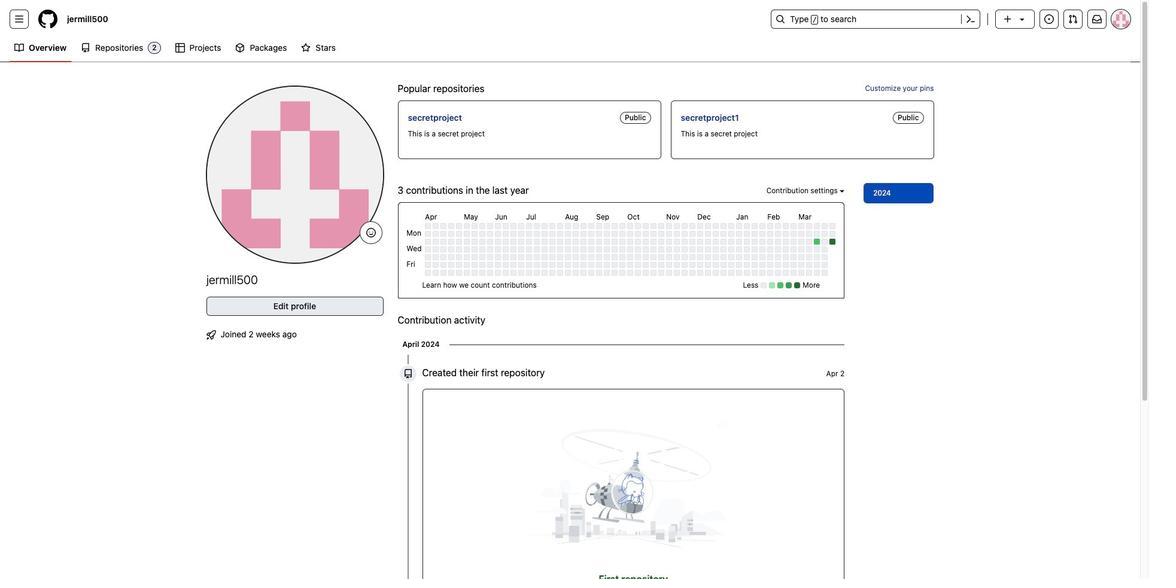Task type: locate. For each thing, give the bounding box(es) containing it.
repo image
[[81, 43, 90, 53]]

grid
[[405, 210, 837, 278]]

git pull request image
[[1068, 14, 1078, 24]]

cell
[[425, 223, 431, 229], [433, 223, 439, 229], [441, 223, 447, 229], [448, 223, 454, 229], [456, 223, 462, 229], [464, 223, 470, 229], [472, 223, 478, 229], [480, 223, 486, 229], [487, 223, 493, 229], [495, 223, 501, 229], [503, 223, 509, 229], [511, 223, 517, 229], [518, 223, 524, 229], [526, 223, 532, 229], [534, 223, 540, 229], [542, 223, 548, 229], [550, 223, 556, 229], [557, 223, 563, 229], [565, 223, 571, 229], [573, 223, 579, 229], [581, 223, 587, 229], [588, 223, 594, 229], [596, 223, 602, 229], [604, 223, 610, 229], [612, 223, 618, 229], [620, 223, 626, 229], [627, 223, 633, 229], [635, 223, 641, 229], [643, 223, 649, 229], [651, 223, 657, 229], [659, 223, 665, 229], [666, 223, 672, 229], [674, 223, 680, 229], [682, 223, 688, 229], [690, 223, 696, 229], [697, 223, 703, 229], [705, 223, 711, 229], [713, 223, 719, 229], [721, 223, 727, 229], [729, 223, 735, 229], [736, 223, 742, 229], [744, 223, 750, 229], [752, 223, 758, 229], [760, 223, 766, 229], [767, 223, 773, 229], [775, 223, 781, 229], [783, 223, 789, 229], [791, 223, 797, 229], [799, 223, 805, 229], [806, 223, 812, 229], [814, 223, 820, 229], [822, 223, 828, 229], [830, 223, 836, 229], [425, 231, 431, 237], [433, 231, 439, 237], [441, 231, 447, 237], [448, 231, 454, 237], [456, 231, 462, 237], [464, 231, 470, 237], [472, 231, 478, 237], [480, 231, 486, 237], [487, 231, 493, 237], [495, 231, 501, 237], [503, 231, 509, 237], [511, 231, 517, 237], [518, 231, 524, 237], [526, 231, 532, 237], [534, 231, 540, 237], [542, 231, 548, 237], [550, 231, 556, 237], [557, 231, 563, 237], [565, 231, 571, 237], [573, 231, 579, 237], [581, 231, 587, 237], [588, 231, 594, 237], [596, 231, 602, 237], [604, 231, 610, 237], [612, 231, 618, 237], [620, 231, 626, 237], [627, 231, 633, 237], [635, 231, 641, 237], [643, 231, 649, 237], [651, 231, 657, 237], [659, 231, 665, 237], [666, 231, 672, 237], [674, 231, 680, 237], [682, 231, 688, 237], [690, 231, 696, 237], [697, 231, 703, 237], [705, 231, 711, 237], [713, 231, 719, 237], [721, 231, 727, 237], [729, 231, 735, 237], [736, 231, 742, 237], [744, 231, 750, 237], [752, 231, 758, 237], [760, 231, 766, 237], [767, 231, 773, 237], [775, 231, 781, 237], [783, 231, 789, 237], [791, 231, 797, 237], [799, 231, 805, 237], [806, 231, 812, 237], [814, 231, 820, 237], [822, 231, 828, 237], [830, 231, 836, 237], [425, 239, 431, 245], [433, 239, 439, 245], [441, 239, 447, 245], [448, 239, 454, 245], [456, 239, 462, 245], [464, 239, 470, 245], [472, 239, 478, 245], [480, 239, 486, 245], [487, 239, 493, 245], [495, 239, 501, 245], [503, 239, 509, 245], [511, 239, 517, 245], [518, 239, 524, 245], [526, 239, 532, 245], [534, 239, 540, 245], [542, 239, 548, 245], [550, 239, 556, 245], [557, 239, 563, 245], [565, 239, 571, 245], [573, 239, 579, 245], [581, 239, 587, 245], [588, 239, 594, 245], [596, 239, 602, 245], [604, 239, 610, 245], [612, 239, 618, 245], [620, 239, 626, 245], [627, 239, 633, 245], [635, 239, 641, 245], [643, 239, 649, 245], [651, 239, 657, 245], [659, 239, 665, 245], [666, 239, 672, 245], [674, 239, 680, 245], [682, 239, 688, 245], [690, 239, 696, 245], [697, 239, 703, 245], [705, 239, 711, 245], [713, 239, 719, 245], [721, 239, 727, 245], [729, 239, 735, 245], [736, 239, 742, 245], [744, 239, 750, 245], [752, 239, 758, 245], [760, 239, 766, 245], [767, 239, 773, 245], [775, 239, 781, 245], [783, 239, 789, 245], [791, 239, 797, 245], [799, 239, 805, 245], [806, 239, 812, 245], [814, 239, 820, 245], [822, 239, 828, 245], [830, 239, 836, 245], [425, 247, 431, 253], [433, 247, 439, 253], [441, 247, 447, 253], [448, 247, 454, 253], [456, 247, 462, 253], [464, 247, 470, 253], [472, 247, 478, 253], [480, 247, 486, 253], [487, 247, 493, 253], [495, 247, 501, 253], [503, 247, 509, 253], [511, 247, 517, 253], [518, 247, 524, 253], [526, 247, 532, 253], [534, 247, 540, 253], [542, 247, 548, 253], [550, 247, 556, 253], [557, 247, 563, 253], [565, 247, 571, 253], [573, 247, 579, 253], [581, 247, 587, 253], [588, 247, 594, 253], [596, 247, 602, 253], [604, 247, 610, 253], [612, 247, 618, 253], [620, 247, 626, 253], [627, 247, 633, 253], [635, 247, 641, 253], [643, 247, 649, 253], [651, 247, 657, 253], [659, 247, 665, 253], [666, 247, 672, 253], [674, 247, 680, 253], [682, 247, 688, 253], [690, 247, 696, 253], [697, 247, 703, 253], [705, 247, 711, 253], [713, 247, 719, 253], [721, 247, 727, 253], [729, 247, 735, 253], [736, 247, 742, 253], [744, 247, 750, 253], [752, 247, 758, 253], [760, 247, 766, 253], [767, 247, 773, 253], [775, 247, 781, 253], [783, 247, 789, 253], [791, 247, 797, 253], [799, 247, 805, 253], [806, 247, 812, 253], [814, 247, 820, 253], [822, 247, 828, 253], [425, 255, 431, 261], [433, 255, 439, 261], [441, 255, 447, 261], [448, 255, 454, 261], [456, 255, 462, 261], [464, 255, 470, 261], [472, 255, 478, 261], [480, 255, 486, 261], [487, 255, 493, 261], [495, 255, 501, 261], [503, 255, 509, 261], [511, 255, 517, 261], [518, 255, 524, 261], [526, 255, 532, 261], [534, 255, 540, 261], [542, 255, 548, 261], [550, 255, 556, 261], [557, 255, 563, 261], [565, 255, 571, 261], [573, 255, 579, 261], [581, 255, 587, 261], [588, 255, 594, 261], [596, 255, 602, 261], [604, 255, 610, 261], [612, 255, 618, 261], [620, 255, 626, 261], [627, 255, 633, 261], [635, 255, 641, 261], [643, 255, 649, 261], [651, 255, 657, 261], [659, 255, 665, 261], [666, 255, 672, 261], [674, 255, 680, 261], [682, 255, 688, 261], [690, 255, 696, 261], [697, 255, 703, 261], [705, 255, 711, 261], [713, 255, 719, 261], [721, 255, 727, 261], [729, 255, 735, 261], [736, 255, 742, 261], [744, 255, 750, 261], [752, 255, 758, 261], [760, 255, 766, 261], [767, 255, 773, 261], [775, 255, 781, 261], [783, 255, 789, 261], [791, 255, 797, 261], [799, 255, 805, 261], [806, 255, 812, 261], [814, 255, 820, 261], [822, 255, 828, 261], [425, 262, 431, 268], [433, 262, 439, 268], [441, 262, 447, 268], [448, 262, 454, 268], [456, 262, 462, 268], [464, 262, 470, 268], [472, 262, 478, 268], [480, 262, 486, 268], [487, 262, 493, 268], [495, 262, 501, 268], [503, 262, 509, 268], [511, 262, 517, 268], [518, 262, 524, 268], [526, 262, 532, 268], [534, 262, 540, 268], [542, 262, 548, 268], [550, 262, 556, 268], [557, 262, 563, 268], [565, 262, 571, 268], [573, 262, 579, 268], [581, 262, 587, 268], [588, 262, 594, 268], [596, 262, 602, 268], [604, 262, 610, 268], [612, 262, 618, 268], [620, 262, 626, 268], [627, 262, 633, 268], [635, 262, 641, 268], [643, 262, 649, 268], [651, 262, 657, 268], [659, 262, 665, 268], [666, 262, 672, 268], [674, 262, 680, 268], [682, 262, 688, 268], [690, 262, 696, 268], [697, 262, 703, 268], [705, 262, 711, 268], [713, 262, 719, 268], [721, 262, 727, 268], [729, 262, 735, 268], [736, 262, 742, 268], [744, 262, 750, 268], [752, 262, 758, 268], [760, 262, 766, 268], [767, 262, 773, 268], [775, 262, 781, 268], [783, 262, 789, 268], [791, 262, 797, 268], [799, 262, 805, 268], [806, 262, 812, 268], [814, 262, 820, 268], [822, 262, 828, 268], [425, 270, 431, 276], [433, 270, 439, 276], [441, 270, 447, 276], [448, 270, 454, 276], [456, 270, 462, 276], [464, 270, 470, 276], [472, 270, 478, 276], [480, 270, 486, 276], [487, 270, 493, 276], [495, 270, 501, 276], [503, 270, 509, 276], [511, 270, 517, 276], [518, 270, 524, 276], [526, 270, 532, 276], [534, 270, 540, 276], [542, 270, 548, 276], [550, 270, 556, 276], [557, 270, 563, 276], [565, 270, 571, 276], [573, 270, 579, 276], [581, 270, 587, 276], [588, 270, 594, 276], [596, 270, 602, 276], [604, 270, 610, 276], [612, 270, 618, 276], [620, 270, 626, 276], [627, 270, 633, 276], [635, 270, 641, 276], [643, 270, 649, 276], [651, 270, 657, 276], [659, 270, 665, 276], [666, 270, 672, 276], [674, 270, 680, 276], [682, 270, 688, 276], [690, 270, 696, 276], [697, 270, 703, 276], [705, 270, 711, 276], [713, 270, 719, 276], [721, 270, 727, 276], [729, 270, 735, 276], [736, 270, 742, 276], [744, 270, 750, 276], [752, 270, 758, 276], [760, 270, 766, 276], [767, 270, 773, 276], [775, 270, 781, 276], [783, 270, 789, 276], [791, 270, 797, 276], [799, 270, 805, 276], [806, 270, 812, 276], [814, 270, 820, 276], [822, 270, 828, 276]]

book image
[[14, 43, 24, 53]]

table image
[[175, 43, 185, 53]]

command palette image
[[966, 14, 976, 24]]

star image
[[301, 43, 311, 53]]

smiley image
[[366, 228, 376, 238]]

congratulations on your first repository! image
[[484, 399, 783, 579]]



Task type: describe. For each thing, give the bounding box(es) containing it.
rocket image
[[206, 330, 216, 340]]

triangle down image
[[1017, 14, 1027, 24]]

change your avatar image
[[206, 86, 383, 263]]

repo image
[[403, 369, 413, 379]]

notifications image
[[1092, 14, 1102, 24]]

issue opened image
[[1044, 14, 1054, 24]]

plus image
[[1003, 14, 1013, 24]]

homepage image
[[38, 10, 57, 29]]

package image
[[235, 43, 245, 53]]



Task type: vqa. For each thing, say whether or not it's contained in the screenshot.
THE
no



